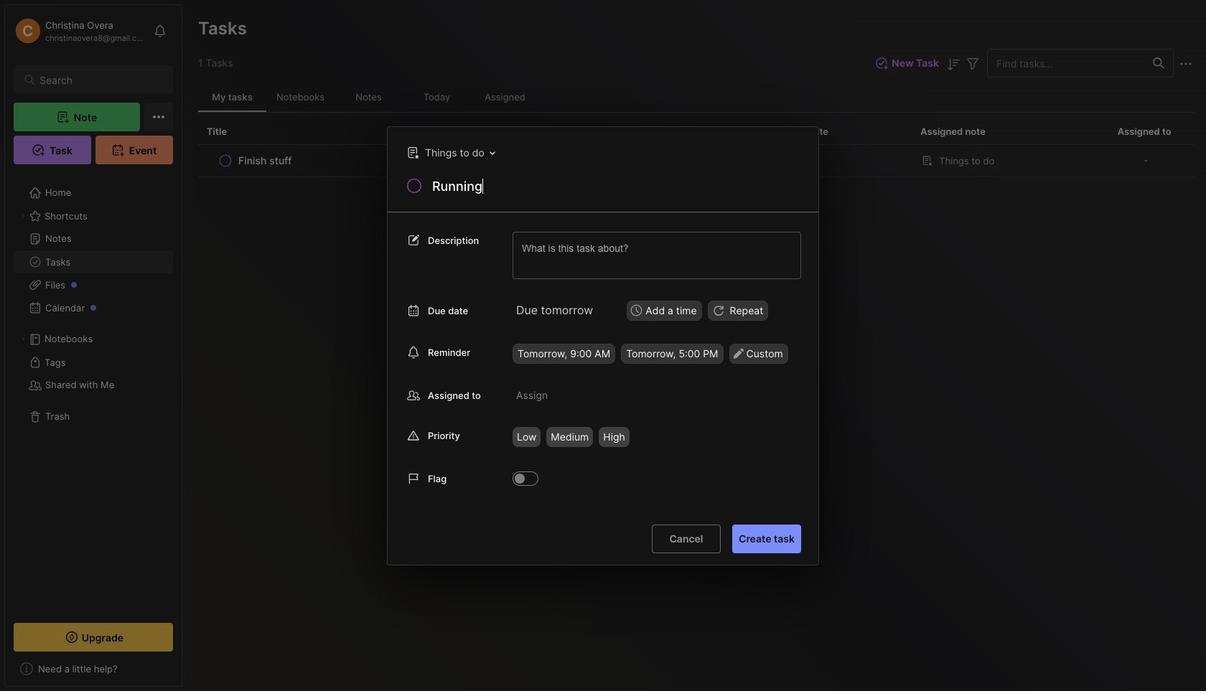 Task type: locate. For each thing, give the bounding box(es) containing it.
cell
[[780, 145, 912, 177]]

Search text field
[[40, 73, 160, 87]]

expand notebooks image
[[19, 335, 27, 344]]

None search field
[[40, 71, 160, 88]]

row
[[198, 145, 1195, 177], [207, 151, 771, 171]]



Task type: describe. For each thing, give the bounding box(es) containing it.
Find tasks… text field
[[988, 51, 1145, 75]]

Enter task text field
[[431, 177, 802, 198]]

main element
[[0, 0, 187, 692]]

none search field inside main element
[[40, 71, 160, 88]]

finish stuff 0 cell
[[238, 154, 292, 168]]

Go to note or move task field
[[400, 142, 501, 163]]

What is this task about? text field
[[513, 232, 802, 279]]



Task type: vqa. For each thing, say whether or not it's contained in the screenshot.
ME.
no



